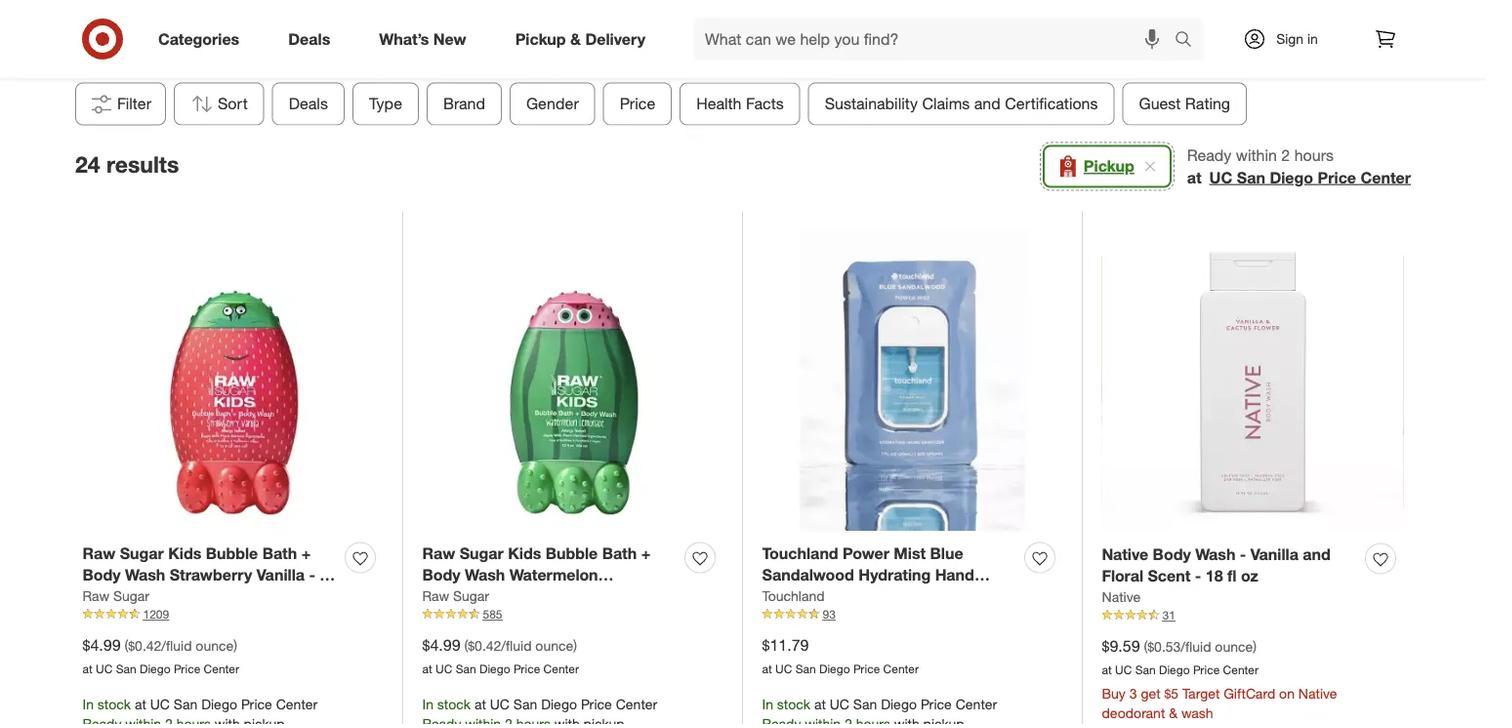 Task type: locate. For each thing, give the bounding box(es) containing it.
kids
[[168, 544, 201, 563], [508, 544, 541, 563]]

0 horizontal spatial bubble
[[206, 544, 258, 563]]

3 in stock at  uc san diego price center from the left
[[762, 696, 997, 713]]

2 horizontal spatial in
[[762, 696, 773, 713]]

in stock at  uc san diego price center for 1
[[762, 696, 997, 713]]

in stock at  uc san diego price center down 1209 link
[[83, 696, 318, 713]]

search
[[1166, 31, 1213, 50]]

31
[[1162, 608, 1175, 623]]

0 horizontal spatial raw sugar
[[83, 588, 149, 605]]

vanilla
[[1251, 545, 1298, 564], [257, 566, 305, 585]]

0 vertical spatial native
[[1102, 545, 1148, 564]]

bubble up strawberry
[[206, 544, 258, 563]]

0 horizontal spatial in stock at  uc san diego price center
[[83, 696, 318, 713]]

hand
[[935, 566, 974, 585]]

12 inside raw sugar kids bubble bath + body wash strawberry vanilla - 12 fl oz
[[320, 566, 337, 585]]

raw sugar up 585
[[422, 588, 489, 605]]

native body wash - vanilla and floral scent - 18 fl oz image
[[1102, 230, 1404, 532], [1102, 230, 1404, 532]]

sugar inside the raw sugar kids bubble bath + body wash watermelon lemonade - 12 fl oz
[[460, 544, 504, 563]]

/fluid inside "$9.59 ( $0.53 /fluid ounce ) at uc san diego price center buy 3 get $5 target giftcard on native deodorant & wash"
[[1181, 639, 1211, 656]]

on
[[1279, 685, 1295, 702]]

categories
[[158, 29, 239, 48]]

1 horizontal spatial bubble
[[546, 544, 598, 563]]

kids up watermelon
[[508, 544, 541, 563]]

- left 1
[[831, 588, 838, 607]]

and
[[974, 94, 1001, 113], [1303, 545, 1331, 564]]

12 inside the raw sugar kids bubble bath + body wash watermelon lemonade - 12 fl oz
[[515, 588, 533, 607]]

wash up '1209'
[[125, 566, 165, 585]]

- inside touchland power mist blue sandalwood hydrating hand sanitizer - 1 fl oz (500 sprays)
[[831, 588, 838, 607]]

wash inside the raw sugar kids bubble bath + body wash watermelon lemonade - 12 fl oz
[[465, 566, 505, 585]]

1 horizontal spatial $4.99
[[422, 636, 460, 655]]

1 horizontal spatial ounce
[[535, 638, 573, 655]]

585
[[483, 607, 502, 622]]

2 kids from the left
[[508, 544, 541, 563]]

bubble inside the raw sugar kids bubble bath + body wash watermelon lemonade - 12 fl oz
[[546, 544, 598, 563]]

+ for raw sugar kids bubble bath + body wash watermelon lemonade - 12 fl oz
[[641, 544, 651, 563]]

0 horizontal spatial )
[[234, 638, 237, 655]]

) inside "$9.59 ( $0.53 /fluid ounce ) at uc san diego price center buy 3 get $5 target giftcard on native deodorant & wash"
[[1253, 639, 1257, 656]]

0 horizontal spatial body
[[83, 566, 121, 585]]

1 horizontal spatial and
[[1303, 545, 1331, 564]]

2 horizontal spatial /fluid
[[1181, 639, 1211, 656]]

raw
[[83, 544, 115, 563], [422, 544, 455, 563], [83, 588, 109, 605], [422, 588, 449, 605]]

stock
[[97, 696, 131, 713], [437, 696, 471, 713], [777, 696, 810, 713]]

raw sugar link up 585
[[422, 587, 489, 606]]

oz inside raw sugar kids bubble bath + body wash strawberry vanilla - 12 fl oz
[[96, 588, 114, 607]]

vanilla inside native body wash - vanilla and floral scent - 18 fl oz
[[1251, 545, 1298, 564]]

diego
[[1270, 168, 1313, 187], [140, 662, 170, 677], [479, 662, 510, 677], [819, 662, 850, 677], [1159, 663, 1190, 678], [201, 696, 237, 713], [541, 696, 577, 713], [881, 696, 917, 713]]

1 kids from the left
[[168, 544, 201, 563]]

raw sugar kids bubble bath + body wash watermelon lemonade - 12 fl oz link
[[422, 542, 677, 607]]

wash
[[1195, 545, 1235, 564], [125, 566, 165, 585], [465, 566, 505, 585]]

1 horizontal spatial bath
[[602, 544, 637, 563]]

0 vertical spatial deals
[[288, 29, 330, 48]]

/fluid up target
[[1181, 639, 1211, 656]]

2 bath from the left
[[602, 544, 637, 563]]

raw sugar up '1209'
[[83, 588, 149, 605]]

ounce
[[196, 638, 234, 655], [535, 638, 573, 655], [1215, 639, 1253, 656]]

2 $4.99 from the left
[[422, 636, 460, 655]]

sustainability claims and certifications
[[825, 94, 1098, 113]]

1 horizontal spatial &
[[1169, 705, 1178, 722]]

2 $4.99 ( $0.42 /fluid ounce ) at uc san diego price center from the left
[[422, 636, 579, 677]]

in stock at  uc san diego price center
[[83, 696, 318, 713], [422, 696, 657, 713], [762, 696, 997, 713]]

power
[[843, 544, 889, 563]]

in stock at  uc san diego price center down $11.79 at uc san diego price center
[[762, 696, 997, 713]]

$9.59
[[1102, 637, 1140, 656]]

native inside "$9.59 ( $0.53 /fluid ounce ) at uc san diego price center buy 3 get $5 target giftcard on native deodorant & wash"
[[1298, 685, 1337, 702]]

oz inside native body wash - vanilla and floral scent - 18 fl oz
[[1241, 567, 1258, 586]]

2 horizontal spatial ounce
[[1215, 639, 1253, 656]]

ounce down 31 link
[[1215, 639, 1253, 656]]

oz right 18
[[1241, 567, 1258, 586]]

sugar
[[120, 544, 164, 563], [460, 544, 504, 563], [113, 588, 149, 605], [453, 588, 489, 605]]

1 horizontal spatial )
[[573, 638, 577, 655]]

uc inside "ready within 2 hours at uc san diego price center"
[[1209, 168, 1232, 187]]

body inside native body wash - vanilla and floral scent - 18 fl oz
[[1153, 545, 1191, 564]]

bath inside raw sugar kids bubble bath + body wash strawberry vanilla - 12 fl oz
[[262, 544, 297, 563]]

native
[[1102, 545, 1148, 564], [1102, 589, 1141, 606], [1298, 685, 1337, 702]]

ready within 2 hours at uc san diego price center
[[1187, 145, 1411, 187]]

0 horizontal spatial wash
[[125, 566, 165, 585]]

deals down deals link
[[289, 94, 328, 113]]

0 vertical spatial touchland
[[762, 544, 838, 563]]

$4.99 ( $0.42 /fluid ounce ) at uc san diego price center down '1209'
[[83, 636, 239, 677]]

bath
[[262, 544, 297, 563], [602, 544, 637, 563]]

raw sugar kids bubble bath + body wash strawberry vanilla - 12 fl oz link
[[83, 542, 337, 607]]

stock for touchland power mist blue sandalwood hydrating hand sanitizer - 1 fl oz (500 sprays)
[[777, 696, 810, 713]]

raw for raw sugar kids bubble bath + body wash watermelon lemonade - 12 fl oz "link"
[[422, 544, 455, 563]]

1 bath from the left
[[262, 544, 297, 563]]

1 bubble from the left
[[206, 544, 258, 563]]

guest rating button
[[1122, 82, 1247, 125]]

touchland power mist blue sandalwood hydrating hand sanitizer - 1 fl oz (500 sprays) image
[[762, 230, 1063, 531], [762, 230, 1063, 531]]

(
[[124, 638, 128, 655], [464, 638, 468, 655], [1144, 639, 1147, 656]]

pickup down certifications
[[1084, 157, 1134, 176]]

deals
[[288, 29, 330, 48], [289, 94, 328, 113]]

kids inside raw sugar kids bubble bath + body wash strawberry vanilla - 12 fl oz
[[168, 544, 201, 563]]

fl
[[1227, 567, 1237, 586], [83, 588, 92, 607], [537, 588, 546, 607], [855, 588, 864, 607]]

body inside raw sugar kids bubble bath + body wash strawberry vanilla - 12 fl oz
[[83, 566, 121, 585]]

31 link
[[1102, 607, 1404, 624]]

touchland down sandalwood
[[762, 588, 825, 605]]

in stock at  uc san diego price center for lemonade
[[422, 696, 657, 713]]

stock for raw sugar kids bubble bath + body wash watermelon lemonade - 12 fl oz
[[437, 696, 471, 713]]

$0.42 for watermelon
[[468, 638, 501, 655]]

2 touchland from the top
[[762, 588, 825, 605]]

native down floral
[[1102, 589, 1141, 606]]

pickup & delivery link
[[499, 18, 670, 61]]

1 $0.42 from the left
[[128, 638, 161, 655]]

2 $0.42 from the left
[[468, 638, 501, 655]]

2 horizontal spatial body
[[1153, 545, 1191, 564]]

sugar inside raw sugar kids bubble bath + body wash strawberry vanilla - 12 fl oz
[[120, 544, 164, 563]]

fl right 1
[[855, 588, 864, 607]]

touchland
[[762, 544, 838, 563], [762, 588, 825, 605]]

1209
[[143, 607, 169, 622]]

1 vertical spatial vanilla
[[257, 566, 305, 585]]

in for raw sugar kids bubble bath + body wash watermelon lemonade - 12 fl oz
[[422, 696, 433, 713]]

ounce down 585 link
[[535, 638, 573, 655]]

0 horizontal spatial kids
[[168, 544, 201, 563]]

0 horizontal spatial ounce
[[196, 638, 234, 655]]

+ inside raw sugar kids bubble bath + body wash strawberry vanilla - 12 fl oz
[[301, 544, 311, 563]]

0 horizontal spatial raw sugar link
[[83, 587, 149, 606]]

sandalwood
[[762, 566, 854, 585]]

2 raw sugar from the left
[[422, 588, 489, 605]]

1 raw sugar link from the left
[[83, 587, 149, 606]]

native inside native body wash - vanilla and floral scent - 18 fl oz
[[1102, 545, 1148, 564]]

0 horizontal spatial +
[[301, 544, 311, 563]]

2 vertical spatial native
[[1298, 685, 1337, 702]]

buy
[[1102, 685, 1126, 702]]

in
[[1307, 30, 1318, 47]]

1 horizontal spatial raw sugar
[[422, 588, 489, 605]]

deals inside button
[[289, 94, 328, 113]]

center inside $11.79 at uc san diego price center
[[883, 662, 919, 677]]

1 $4.99 ( $0.42 /fluid ounce ) at uc san diego price center from the left
[[83, 636, 239, 677]]

body
[[1153, 545, 1191, 564], [83, 566, 121, 585], [422, 566, 460, 585]]

deodorant
[[1102, 705, 1165, 722]]

0 vertical spatial pickup
[[515, 29, 566, 48]]

pickup up "gender"
[[515, 29, 566, 48]]

wash up 18
[[1195, 545, 1235, 564]]

raw sugar link for raw sugar kids bubble bath + body wash strawberry vanilla - 12 fl oz
[[83, 587, 149, 606]]

touchland up sandalwood
[[762, 544, 838, 563]]

) for -
[[1253, 639, 1257, 656]]

delivery
[[585, 29, 645, 48]]

native right on
[[1298, 685, 1337, 702]]

1 horizontal spatial in
[[422, 696, 433, 713]]

/fluid for -
[[1181, 639, 1211, 656]]

0 horizontal spatial /fluid
[[161, 638, 192, 655]]

raw sugar
[[83, 588, 149, 605], [422, 588, 489, 605]]

guest
[[1139, 94, 1181, 113]]

raw inside raw sugar kids bubble bath + body wash strawberry vanilla - 12 fl oz
[[83, 544, 115, 563]]

health facts button
[[680, 82, 800, 125]]

price
[[620, 94, 655, 113], [1318, 168, 1356, 187], [174, 662, 200, 677], [513, 662, 540, 677], [853, 662, 880, 677], [1193, 663, 1220, 678], [241, 696, 272, 713], [581, 696, 612, 713], [921, 696, 952, 713]]

$0.53
[[1147, 639, 1181, 656]]

at inside "$9.59 ( $0.53 /fluid ounce ) at uc san diego price center buy 3 get $5 target giftcard on native deodorant & wash"
[[1102, 663, 1112, 678]]

raw sugar link
[[83, 587, 149, 606], [422, 587, 489, 606]]

in stock at  uc san diego price center down 585 link
[[422, 696, 657, 713]]

/fluid down 585
[[501, 638, 532, 655]]

diego down 585
[[479, 662, 510, 677]]

raw inside the raw sugar kids bubble bath + body wash watermelon lemonade - 12 fl oz
[[422, 544, 455, 563]]

0 horizontal spatial vanilla
[[257, 566, 305, 585]]

brand button
[[427, 82, 502, 125]]

bath for strawberry
[[262, 544, 297, 563]]

2 in from the left
[[422, 696, 433, 713]]

diego inside "ready within 2 hours at uc san diego price center"
[[1270, 168, 1313, 187]]

/fluid for watermelon
[[501, 638, 532, 655]]

( inside "$9.59 ( $0.53 /fluid ounce ) at uc san diego price center buy 3 get $5 target giftcard on native deodorant & wash"
[[1144, 639, 1147, 656]]

oz down hydrating
[[869, 588, 886, 607]]

2 horizontal spatial wash
[[1195, 545, 1235, 564]]

1 horizontal spatial (
[[464, 638, 468, 655]]

3 stock from the left
[[777, 696, 810, 713]]

& down $5
[[1169, 705, 1178, 722]]

pickup
[[515, 29, 566, 48], [1084, 157, 1134, 176]]

vanilla up 31 link
[[1251, 545, 1298, 564]]

fl left '1209'
[[83, 588, 92, 607]]

- right 585
[[504, 588, 511, 607]]

wash up lemonade
[[465, 566, 505, 585]]

0 horizontal spatial stock
[[97, 696, 131, 713]]

&
[[570, 29, 581, 48], [1169, 705, 1178, 722]]

pickup inside button
[[1084, 157, 1134, 176]]

1 vertical spatial deals
[[289, 94, 328, 113]]

native up floral
[[1102, 545, 1148, 564]]

deals for deals link
[[288, 29, 330, 48]]

1 horizontal spatial $0.42
[[468, 638, 501, 655]]

sign in
[[1276, 30, 1318, 47]]

+ inside the raw sugar kids bubble bath + body wash watermelon lemonade - 12 fl oz
[[641, 544, 651, 563]]

diego down 585 link
[[541, 696, 577, 713]]

bubble inside raw sugar kids bubble bath + body wash strawberry vanilla - 12 fl oz
[[206, 544, 258, 563]]

1 $4.99 from the left
[[83, 636, 121, 655]]

bubble for strawberry
[[206, 544, 258, 563]]

pickup for pickup
[[1084, 157, 1134, 176]]

categories link
[[142, 18, 264, 61]]

raw sugar kids bubble bath + body wash watermelon lemonade - 12 fl oz image
[[422, 230, 723, 531], [422, 230, 723, 531]]

1 horizontal spatial stock
[[437, 696, 471, 713]]

raw sugar for raw sugar kids bubble bath + body wash watermelon lemonade - 12 fl oz
[[422, 588, 489, 605]]

) for strawberry
[[234, 638, 237, 655]]

0 horizontal spatial in
[[83, 696, 94, 713]]

1 horizontal spatial 12
[[515, 588, 533, 607]]

1 horizontal spatial body
[[422, 566, 460, 585]]

) down 1209 link
[[234, 638, 237, 655]]

$4.99 ( $0.42 /fluid ounce ) at uc san diego price center for strawberry
[[83, 636, 239, 677]]

fl down watermelon
[[537, 588, 546, 607]]

vanilla up 1209 link
[[257, 566, 305, 585]]

wash inside raw sugar kids bubble bath + body wash strawberry vanilla - 12 fl oz
[[125, 566, 165, 585]]

touchland power mist blue sandalwood hydrating hand sanitizer - 1 fl oz (500 sprays)
[[762, 544, 981, 607]]

bath up 585 link
[[602, 544, 637, 563]]

1 horizontal spatial kids
[[508, 544, 541, 563]]

1 stock from the left
[[97, 696, 131, 713]]

2 deals from the top
[[289, 94, 328, 113]]

filter
[[117, 94, 151, 113]]

scent
[[1148, 567, 1191, 586]]

sort
[[218, 94, 248, 113]]

body inside the raw sugar kids bubble bath + body wash watermelon lemonade - 12 fl oz
[[422, 566, 460, 585]]

and right claims
[[974, 94, 1001, 113]]

+ up 585 link
[[641, 544, 651, 563]]

2 horizontal spatial )
[[1253, 639, 1257, 656]]

bubble
[[206, 544, 258, 563], [546, 544, 598, 563]]

diego down 2
[[1270, 168, 1313, 187]]

& left delivery
[[570, 29, 581, 48]]

$0.42 down 585
[[468, 638, 501, 655]]

- inside raw sugar kids bubble bath + body wash strawberry vanilla - 12 fl oz
[[309, 566, 315, 585]]

0 horizontal spatial $4.99
[[83, 636, 121, 655]]

raw sugar kids bubble bath + body wash strawberry vanilla - 12 fl oz image
[[83, 230, 383, 531], [83, 230, 383, 531]]

1 touchland from the top
[[762, 544, 838, 563]]

bath up 1209 link
[[262, 544, 297, 563]]

93
[[823, 607, 836, 622]]

uc inside $11.79 at uc san diego price center
[[775, 662, 792, 677]]

san inside "ready within 2 hours at uc san diego price center"
[[1237, 168, 1265, 187]]

0 vertical spatial and
[[974, 94, 1001, 113]]

raw sugar kids bubble bath + body wash watermelon lemonade - 12 fl oz
[[422, 544, 651, 607]]

2 stock from the left
[[437, 696, 471, 713]]

1 deals from the top
[[288, 29, 330, 48]]

0 vertical spatial 12
[[320, 566, 337, 585]]

0 horizontal spatial and
[[974, 94, 1001, 113]]

diego down $11.79 at uc san diego price center
[[881, 696, 917, 713]]

oz left '1209'
[[96, 588, 114, 607]]

gender button
[[510, 82, 595, 125]]

2 horizontal spatial in stock at  uc san diego price center
[[762, 696, 997, 713]]

1 vertical spatial native
[[1102, 589, 1141, 606]]

1 horizontal spatial pickup
[[1084, 157, 1134, 176]]

+ up 1209 link
[[301, 544, 311, 563]]

1 horizontal spatial wash
[[465, 566, 505, 585]]

1 horizontal spatial raw sugar link
[[422, 587, 489, 606]]

diego down 1209 link
[[201, 696, 237, 713]]

filter button
[[75, 82, 166, 125]]

0 vertical spatial &
[[570, 29, 581, 48]]

1 horizontal spatial +
[[641, 544, 651, 563]]

1 horizontal spatial vanilla
[[1251, 545, 1298, 564]]

diego up $5
[[1159, 663, 1190, 678]]

sustainability claims and certifications button
[[808, 82, 1115, 125]]

1 vertical spatial and
[[1303, 545, 1331, 564]]

0 horizontal spatial pickup
[[515, 29, 566, 48]]

diego down 93
[[819, 662, 850, 677]]

0 horizontal spatial 12
[[320, 566, 337, 585]]

oz inside the raw sugar kids bubble bath + body wash watermelon lemonade - 12 fl oz
[[550, 588, 568, 607]]

) down 31 link
[[1253, 639, 1257, 656]]

) down 585 link
[[573, 638, 577, 655]]

bath inside the raw sugar kids bubble bath + body wash watermelon lemonade - 12 fl oz
[[602, 544, 637, 563]]

fl right 18
[[1227, 567, 1237, 586]]

0 horizontal spatial $0.42
[[128, 638, 161, 655]]

2 + from the left
[[641, 544, 651, 563]]

/fluid down '1209'
[[161, 638, 192, 655]]

2 raw sugar link from the left
[[422, 587, 489, 606]]

- inside the raw sugar kids bubble bath + body wash watermelon lemonade - 12 fl oz
[[504, 588, 511, 607]]

uc inside "$9.59 ( $0.53 /fluid ounce ) at uc san diego price center buy 3 get $5 target giftcard on native deodorant & wash"
[[1115, 663, 1132, 678]]

raw sugar link up '1209'
[[83, 587, 149, 606]]

2
[[1281, 145, 1290, 164]]

2 in stock at  uc san diego price center from the left
[[422, 696, 657, 713]]

kids up strawberry
[[168, 544, 201, 563]]

center
[[1361, 168, 1411, 187], [204, 662, 239, 677], [543, 662, 579, 677], [883, 662, 919, 677], [1223, 663, 1259, 678], [276, 696, 318, 713], [616, 696, 657, 713], [956, 696, 997, 713]]

$0.42 down '1209'
[[128, 638, 161, 655]]

sugar for the raw sugar 'link' associated with raw sugar kids bubble bath + body wash strawberry vanilla - 12 fl oz
[[113, 588, 149, 605]]

0 horizontal spatial (
[[124, 638, 128, 655]]

0 vertical spatial vanilla
[[1251, 545, 1298, 564]]

and up 31 link
[[1303, 545, 1331, 564]]

0 horizontal spatial $4.99 ( $0.42 /fluid ounce ) at uc san diego price center
[[83, 636, 239, 677]]

1 vertical spatial touchland
[[762, 588, 825, 605]]

1 vertical spatial pickup
[[1084, 157, 1134, 176]]

sanitizer
[[762, 588, 827, 607]]

ounce for 18
[[1215, 639, 1253, 656]]

1 horizontal spatial in stock at  uc san diego price center
[[422, 696, 657, 713]]

1 vertical spatial &
[[1169, 705, 1178, 722]]

1 vertical spatial 12
[[515, 588, 533, 607]]

kids inside the raw sugar kids bubble bath + body wash watermelon lemonade - 12 fl oz
[[508, 544, 541, 563]]

sugar for the raw sugar 'link' related to raw sugar kids bubble bath + body wash watermelon lemonade - 12 fl oz
[[453, 588, 489, 605]]

touchland link
[[762, 587, 825, 606]]

- left 18
[[1195, 567, 1201, 586]]

ounce down 1209 link
[[196, 638, 234, 655]]

0 horizontal spatial &
[[570, 29, 581, 48]]

in for touchland power mist blue sandalwood hydrating hand sanitizer - 1 fl oz (500 sprays)
[[762, 696, 773, 713]]

0 horizontal spatial bath
[[262, 544, 297, 563]]

pickup button
[[1043, 145, 1171, 188]]

oz down watermelon
[[550, 588, 568, 607]]

at
[[1187, 168, 1202, 187], [83, 662, 92, 677], [422, 662, 432, 677], [762, 662, 772, 677], [1102, 663, 1112, 678], [135, 696, 146, 713], [474, 696, 486, 713], [814, 696, 826, 713]]

1 in from the left
[[83, 696, 94, 713]]

1 raw sugar from the left
[[83, 588, 149, 605]]

1 + from the left
[[301, 544, 311, 563]]

type
[[369, 94, 402, 113]]

2 horizontal spatial (
[[1144, 639, 1147, 656]]

$4.99 ( $0.42 /fluid ounce ) at uc san diego price center down 585
[[422, 636, 579, 677]]

deals up the deals button
[[288, 29, 330, 48]]

3 in from the left
[[762, 696, 773, 713]]

ounce inside "$9.59 ( $0.53 /fluid ounce ) at uc san diego price center buy 3 get $5 target giftcard on native deodorant & wash"
[[1215, 639, 1253, 656]]

bubble up watermelon
[[546, 544, 598, 563]]

2 horizontal spatial stock
[[777, 696, 810, 713]]

- up 1209 link
[[309, 566, 315, 585]]

1 horizontal spatial /fluid
[[501, 638, 532, 655]]

1 in stock at  uc san diego price center from the left
[[83, 696, 318, 713]]

guest rating
[[1139, 94, 1230, 113]]

fl inside raw sugar kids bubble bath + body wash strawberry vanilla - 12 fl oz
[[83, 588, 92, 607]]

2 bubble from the left
[[546, 544, 598, 563]]

(500
[[890, 588, 921, 607]]

touchland inside touchland power mist blue sandalwood hydrating hand sanitizer - 1 fl oz (500 sprays)
[[762, 544, 838, 563]]

-
[[1240, 545, 1246, 564], [309, 566, 315, 585], [1195, 567, 1201, 586], [504, 588, 511, 607], [831, 588, 838, 607]]

1 horizontal spatial $4.99 ( $0.42 /fluid ounce ) at uc san diego price center
[[422, 636, 579, 677]]

$4.99 ( $0.42 /fluid ounce ) at uc san diego price center
[[83, 636, 239, 677], [422, 636, 579, 677]]



Task type: vqa. For each thing, say whether or not it's contained in the screenshot.
BODY related to Raw Sugar Kids Bubble Bath + Body Wash Strawberry Vanilla - 12 fl oz
yes



Task type: describe. For each thing, give the bounding box(es) containing it.
deals for the deals button
[[289, 94, 328, 113]]

mist
[[894, 544, 926, 563]]

What can we help you find? suggestions appear below search field
[[693, 18, 1179, 61]]

native for native
[[1102, 589, 1141, 606]]

pickup for pickup & delivery
[[515, 29, 566, 48]]

watermelon
[[509, 566, 598, 585]]

fl inside native body wash - vanilla and floral scent - 18 fl oz
[[1227, 567, 1237, 586]]

wash for raw sugar kids bubble bath + body wash watermelon lemonade - 12 fl oz
[[465, 566, 505, 585]]

- up 31 link
[[1240, 545, 1246, 564]]

diego inside "$9.59 ( $0.53 /fluid ounce ) at uc san diego price center buy 3 get $5 target giftcard on native deodorant & wash"
[[1159, 663, 1190, 678]]

raw for the raw sugar 'link' related to raw sugar kids bubble bath + body wash watermelon lemonade - 12 fl oz
[[422, 588, 449, 605]]

vanilla inside raw sugar kids bubble bath + body wash strawberry vanilla - 12 fl oz
[[257, 566, 305, 585]]

hydrating
[[859, 566, 931, 585]]

at inside $11.79 at uc san diego price center
[[762, 662, 772, 677]]

at inside "ready within 2 hours at uc san diego price center"
[[1187, 168, 1202, 187]]

ready
[[1187, 145, 1232, 164]]

strawberry
[[170, 566, 252, 585]]

+ for raw sugar kids bubble bath + body wash strawberry vanilla - 12 fl oz
[[301, 544, 311, 563]]

$0.42 for strawberry
[[128, 638, 161, 655]]

center inside "$9.59 ( $0.53 /fluid ounce ) at uc san diego price center buy 3 get $5 target giftcard on native deodorant & wash"
[[1223, 663, 1259, 678]]

native body wash - vanilla and floral scent - 18 fl oz link
[[1102, 543, 1358, 588]]

in stock at  uc san diego price center for vanilla
[[83, 696, 318, 713]]

gender
[[526, 94, 579, 113]]

deals button
[[272, 82, 345, 125]]

sprays)
[[926, 588, 981, 607]]

sponsored
[[1271, 47, 1329, 62]]

$4.99 ( $0.42 /fluid ounce ) at uc san diego price center for watermelon
[[422, 636, 579, 677]]

fl inside touchland power mist blue sandalwood hydrating hand sanitizer - 1 fl oz (500 sprays)
[[855, 588, 864, 607]]

within
[[1236, 145, 1277, 164]]

/fluid for strawberry
[[161, 638, 192, 655]]

deals link
[[272, 18, 355, 61]]

raw sugar for raw sugar kids bubble bath + body wash strawberry vanilla - 12 fl oz
[[83, 588, 149, 605]]

touchland power mist blue sandalwood hydrating hand sanitizer - 1 fl oz (500 sprays) link
[[762, 542, 1017, 607]]

wash inside native body wash - vanilla and floral scent - 18 fl oz
[[1195, 545, 1235, 564]]

diego down '1209'
[[140, 662, 170, 677]]

certifications
[[1005, 94, 1098, 113]]

diego inside $11.79 at uc san diego price center
[[819, 662, 850, 677]]

18
[[1206, 567, 1223, 586]]

brand
[[443, 94, 485, 113]]

new
[[433, 29, 466, 48]]

what's new link
[[362, 18, 491, 61]]

body for raw sugar kids bubble bath + body wash watermelon lemonade - 12 fl oz
[[422, 566, 460, 585]]

pickup & delivery
[[515, 29, 645, 48]]

touchland for touchland
[[762, 588, 825, 605]]

what's new
[[379, 29, 466, 48]]

585 link
[[422, 606, 723, 623]]

12 for vanilla
[[320, 566, 337, 585]]

) for watermelon
[[573, 638, 577, 655]]

93 link
[[762, 606, 1063, 623]]

native link
[[1102, 588, 1141, 607]]

native for native body wash - vanilla and floral scent - 18 fl oz
[[1102, 545, 1148, 564]]

body for raw sugar kids bubble bath + body wash strawberry vanilla - 12 fl oz
[[83, 566, 121, 585]]

san inside $11.79 at uc san diego price center
[[795, 662, 816, 677]]

stock for raw sugar kids bubble bath + body wash strawberry vanilla - 12 fl oz
[[97, 696, 131, 713]]

results
[[106, 150, 179, 178]]

fl inside the raw sugar kids bubble bath + body wash watermelon lemonade - 12 fl oz
[[537, 588, 546, 607]]

$9.59 ( $0.53 /fluid ounce ) at uc san diego price center buy 3 get $5 target giftcard on native deodorant & wash
[[1102, 637, 1337, 722]]

floral
[[1102, 567, 1143, 586]]

wash
[[1181, 705, 1213, 722]]

sort button
[[174, 82, 264, 125]]

rating
[[1185, 94, 1230, 113]]

sustainability
[[825, 94, 918, 113]]

wash for raw sugar kids bubble bath + body wash strawberry vanilla - 12 fl oz
[[125, 566, 165, 585]]

type button
[[352, 82, 419, 125]]

1209 link
[[83, 606, 383, 623]]

advertisement region
[[157, 0, 1329, 46]]

& inside "$9.59 ( $0.53 /fluid ounce ) at uc san diego price center buy 3 get $5 target giftcard on native deodorant & wash"
[[1169, 705, 1178, 722]]

target
[[1182, 685, 1220, 702]]

and inside native body wash - vanilla and floral scent - 18 fl oz
[[1303, 545, 1331, 564]]

oz inside touchland power mist blue sandalwood hydrating hand sanitizer - 1 fl oz (500 sprays)
[[869, 588, 886, 607]]

bubble for watermelon
[[546, 544, 598, 563]]

3
[[1129, 685, 1137, 702]]

san inside "$9.59 ( $0.53 /fluid ounce ) at uc san diego price center buy 3 get $5 target giftcard on native deodorant & wash"
[[1135, 663, 1156, 678]]

uc san diego price center button
[[1209, 166, 1411, 189]]

giftcard
[[1224, 685, 1275, 702]]

price button
[[603, 82, 672, 125]]

ounce for vanilla
[[196, 638, 234, 655]]

$4.99 for raw sugar kids bubble bath + body wash strawberry vanilla - 12 fl oz
[[83, 636, 121, 655]]

claims
[[922, 94, 970, 113]]

kids for strawberry
[[168, 544, 201, 563]]

health facts
[[696, 94, 784, 113]]

$11.79 at uc san diego price center
[[762, 636, 919, 677]]

touchland for touchland power mist blue sandalwood hydrating hand sanitizer - 1 fl oz (500 sprays)
[[762, 544, 838, 563]]

raw for the raw sugar 'link' associated with raw sugar kids bubble bath + body wash strawberry vanilla - 12 fl oz
[[83, 588, 109, 605]]

blue
[[930, 544, 963, 563]]

native body wash - vanilla and floral scent - 18 fl oz
[[1102, 545, 1331, 586]]

and inside button
[[974, 94, 1001, 113]]

raw sugar link for raw sugar kids bubble bath + body wash watermelon lemonade - 12 fl oz
[[422, 587, 489, 606]]

health
[[696, 94, 742, 113]]

kids for watermelon
[[508, 544, 541, 563]]

sign in link
[[1226, 18, 1348, 61]]

facts
[[746, 94, 784, 113]]

hours
[[1294, 145, 1334, 164]]

price inside "$9.59 ( $0.53 /fluid ounce ) at uc san diego price center buy 3 get $5 target giftcard on native deodorant & wash"
[[1193, 663, 1220, 678]]

in for raw sugar kids bubble bath + body wash strawberry vanilla - 12 fl oz
[[83, 696, 94, 713]]

( for native body wash - vanilla and floral scent - 18 fl oz
[[1144, 639, 1147, 656]]

24
[[75, 150, 100, 178]]

price inside $11.79 at uc san diego price center
[[853, 662, 880, 677]]

what's
[[379, 29, 429, 48]]

sugar for raw sugar kids bubble bath + body wash strawberry vanilla - 12 fl oz link
[[120, 544, 164, 563]]

$5
[[1164, 685, 1179, 702]]

raw sugar kids bubble bath + body wash strawberry vanilla - 12 fl oz
[[83, 544, 337, 607]]

price inside button
[[620, 94, 655, 113]]

center inside "ready within 2 hours at uc san diego price center"
[[1361, 168, 1411, 187]]

bath for watermelon
[[602, 544, 637, 563]]

get
[[1141, 685, 1161, 702]]

( for raw sugar kids bubble bath + body wash watermelon lemonade - 12 fl oz
[[464, 638, 468, 655]]

12 for lemonade
[[515, 588, 533, 607]]

$11.79
[[762, 636, 809, 655]]

raw for raw sugar kids bubble bath + body wash strawberry vanilla - 12 fl oz link
[[83, 544, 115, 563]]

1
[[842, 588, 851, 607]]

price inside "ready within 2 hours at uc san diego price center"
[[1318, 168, 1356, 187]]

sign
[[1276, 30, 1304, 47]]

sugar for raw sugar kids bubble bath + body wash watermelon lemonade - 12 fl oz "link"
[[460, 544, 504, 563]]

$4.99 for raw sugar kids bubble bath + body wash watermelon lemonade - 12 fl oz
[[422, 636, 460, 655]]

lemonade
[[422, 588, 500, 607]]

( for raw sugar kids bubble bath + body wash strawberry vanilla - 12 fl oz
[[124, 638, 128, 655]]

24 results
[[75, 150, 179, 178]]

search button
[[1166, 18, 1213, 64]]

ounce for lemonade
[[535, 638, 573, 655]]



